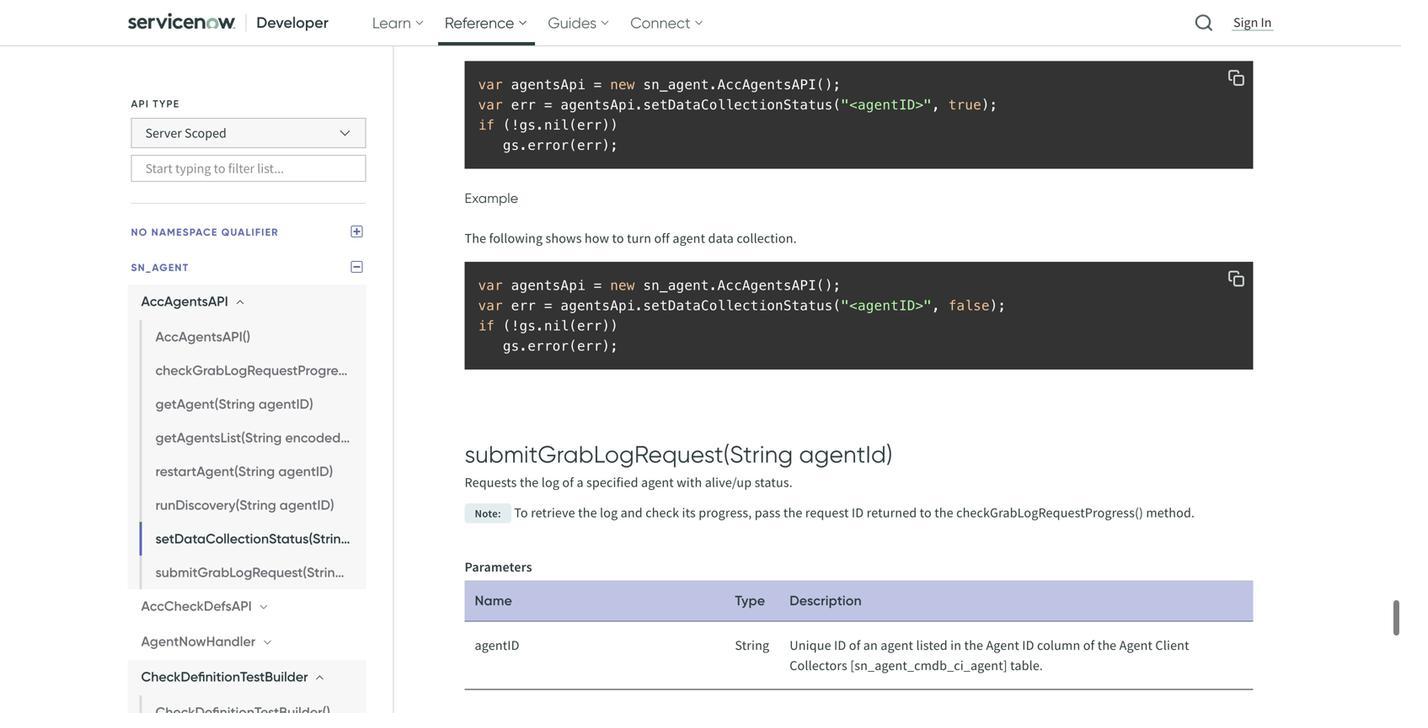 Task type: describe. For each thing, give the bounding box(es) containing it.
sign in button
[[1230, 13, 1275, 32]]

reference button
[[438, 0, 535, 46]]

sign in
[[1234, 14, 1272, 31]]

learn
[[372, 13, 411, 32]]

connect
[[631, 13, 691, 32]]

connect button
[[624, 0, 711, 46]]

guides button
[[541, 0, 617, 46]]

guides
[[548, 13, 597, 32]]

developer link
[[121, 0, 339, 46]]



Task type: locate. For each thing, give the bounding box(es) containing it.
learn button
[[366, 0, 431, 46]]

sign
[[1234, 14, 1258, 31]]

in
[[1261, 14, 1272, 31]]

developer
[[257, 13, 329, 32]]

reference
[[445, 13, 514, 32]]



